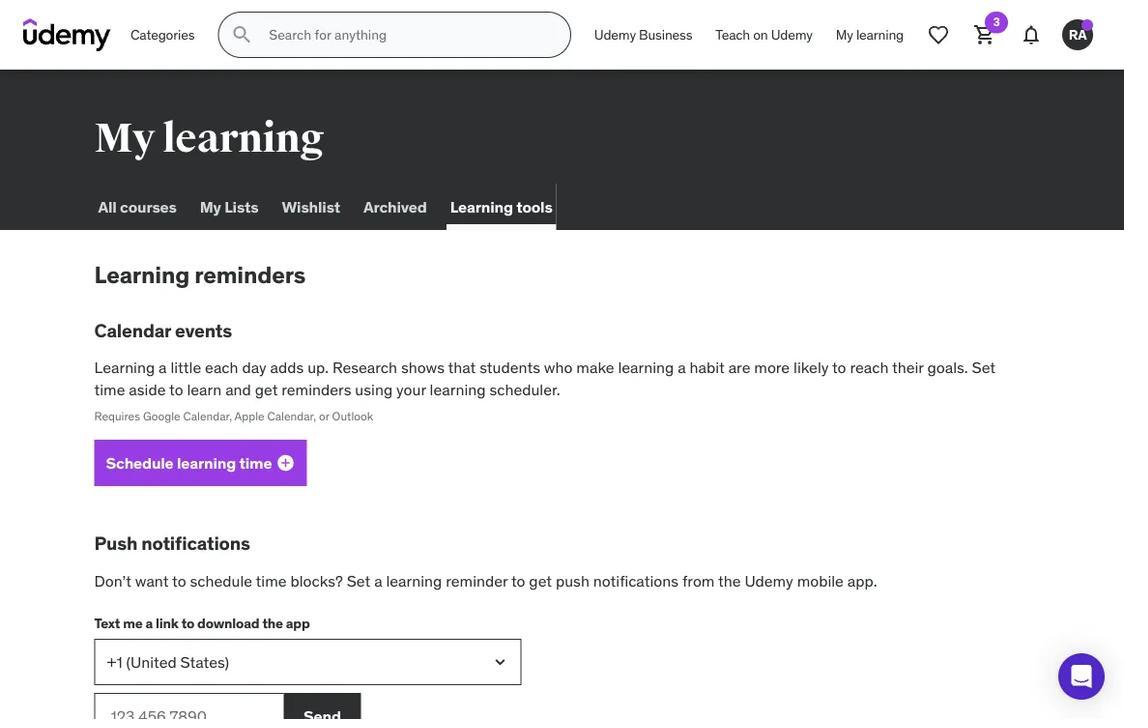 Task type: vqa. For each thing, say whether or not it's contained in the screenshot.
the middle Learning
yes



Task type: describe. For each thing, give the bounding box(es) containing it.
shows
[[401, 358, 445, 378]]

wishlist link
[[278, 184, 344, 230]]

make
[[577, 358, 614, 378]]

mobile
[[797, 571, 844, 591]]

little
[[171, 358, 201, 378]]

1 vertical spatial set
[[347, 571, 371, 591]]

to right reminder
[[511, 571, 525, 591]]

learning inside button
[[177, 453, 236, 473]]

1 horizontal spatial get
[[529, 571, 552, 591]]

text me a link to download the app
[[94, 614, 310, 632]]

udemy left mobile
[[745, 571, 793, 591]]

text
[[94, 614, 120, 632]]

from
[[682, 571, 715, 591]]

ra link
[[1055, 12, 1101, 58]]

teach
[[716, 26, 750, 43]]

schedule
[[106, 453, 174, 473]]

learning tools link
[[446, 184, 556, 230]]

want
[[135, 571, 169, 591]]

google
[[143, 409, 180, 424]]

and
[[225, 379, 251, 399]]

1 calendar, from the left
[[183, 409, 232, 424]]

all courses link
[[94, 184, 181, 230]]

2 calendar, from the left
[[267, 409, 316, 424]]

learning inside learning a little each day adds up. research shows that students who make learning a habit are more likely to reach their goals. set time aside to learn and get reminders using your learning scheduler. requires google calendar, apple calendar, or outlook
[[94, 358, 155, 378]]

a left habit
[[678, 358, 686, 378]]

learning a little each day adds up. research shows that students who make learning a habit are more likely to reach their goals. set time aside to learn and get reminders using your learning scheduler. requires google calendar, apple calendar, or outlook
[[94, 358, 996, 424]]

all
[[98, 197, 117, 216]]

research
[[333, 358, 397, 378]]

3
[[993, 15, 1000, 29]]

apple
[[235, 409, 265, 424]]

up.
[[308, 358, 329, 378]]

day
[[242, 358, 266, 378]]

calendar
[[94, 319, 171, 342]]

set inside learning a little each day adds up. research shows that students who make learning a habit are more likely to reach their goals. set time aside to learn and get reminders using your learning scheduler. requires google calendar, apple calendar, or outlook
[[972, 358, 996, 378]]

0 horizontal spatial notifications
[[141, 532, 250, 555]]

my for my lists link
[[200, 197, 221, 216]]

Search for anything text field
[[265, 18, 547, 51]]

reach
[[850, 358, 889, 378]]

2 vertical spatial time
[[256, 571, 287, 591]]

to down 'little'
[[169, 379, 183, 399]]

on
[[753, 26, 768, 43]]

reminder
[[446, 571, 508, 591]]

more
[[754, 358, 790, 378]]

likely
[[794, 358, 829, 378]]

udemy image
[[23, 18, 111, 51]]

learning reminders
[[94, 260, 306, 289]]

app.
[[848, 571, 877, 591]]

a right blocks?
[[374, 571, 382, 591]]

requires
[[94, 409, 140, 424]]

push
[[94, 532, 137, 555]]

me
[[123, 614, 143, 632]]

outlook
[[332, 409, 373, 424]]

don't want to schedule time blocks? set a learning reminder to get push notifications from the udemy mobile app.
[[94, 571, 877, 591]]

notifications image
[[1020, 23, 1043, 46]]

udemy inside 'link'
[[771, 26, 813, 43]]

small image
[[276, 454, 295, 473]]

a left 'little'
[[159, 358, 167, 378]]

link
[[156, 614, 179, 632]]

1 vertical spatial the
[[262, 614, 283, 632]]

aside
[[129, 379, 166, 399]]

events
[[175, 319, 232, 342]]

archived link
[[360, 184, 431, 230]]

download
[[197, 614, 260, 632]]

reminders inside learning a little each day adds up. research shows that students who make learning a habit are more likely to reach their goals. set time aside to learn and get reminders using your learning scheduler. requires google calendar, apple calendar, or outlook
[[282, 379, 351, 399]]

ra
[[1069, 26, 1087, 43]]

0 vertical spatial my learning
[[836, 26, 904, 43]]

teach on udemy link
[[704, 12, 824, 58]]

or
[[319, 409, 329, 424]]

wishlist image
[[927, 23, 950, 46]]

all courses
[[98, 197, 177, 216]]



Task type: locate. For each thing, give the bounding box(es) containing it.
learning left wishlist icon on the right of the page
[[856, 26, 904, 43]]

habit
[[690, 358, 725, 378]]

calendar, down the "learn"
[[183, 409, 232, 424]]

1 vertical spatial my
[[94, 113, 155, 163]]

0 horizontal spatial my
[[94, 113, 155, 163]]

notifications
[[141, 532, 250, 555], [593, 571, 679, 591]]

0 horizontal spatial set
[[347, 571, 371, 591]]

each
[[205, 358, 238, 378]]

scheduler.
[[490, 379, 560, 399]]

a right me
[[145, 614, 153, 632]]

notifications left from
[[593, 571, 679, 591]]

learning down "that"
[[430, 379, 486, 399]]

my learning left wishlist icon on the right of the page
[[836, 26, 904, 43]]

get left push
[[529, 571, 552, 591]]

udemy business
[[594, 26, 692, 43]]

calendar,
[[183, 409, 232, 424], [267, 409, 316, 424]]

app
[[286, 614, 310, 632]]

1 horizontal spatial my
[[200, 197, 221, 216]]

0 vertical spatial reminders
[[194, 260, 306, 289]]

time inside learning a little each day adds up. research shows that students who make learning a habit are more likely to reach their goals. set time aside to learn and get reminders using your learning scheduler. requires google calendar, apple calendar, or outlook
[[94, 379, 125, 399]]

shopping cart with 3 items image
[[973, 23, 997, 46]]

my learning
[[836, 26, 904, 43], [94, 113, 324, 163]]

0 horizontal spatial calendar,
[[183, 409, 232, 424]]

who
[[544, 358, 573, 378]]

0 vertical spatial my
[[836, 26, 853, 43]]

their
[[892, 358, 924, 378]]

3 link
[[962, 12, 1008, 58]]

1 horizontal spatial the
[[718, 571, 741, 591]]

0 vertical spatial the
[[718, 571, 741, 591]]

schedule
[[190, 571, 252, 591]]

udemy business link
[[583, 12, 704, 58]]

1 horizontal spatial my learning
[[836, 26, 904, 43]]

learning up "calendar"
[[94, 260, 190, 289]]

my lists link
[[196, 184, 262, 230]]

learning for learning tools
[[450, 197, 513, 216]]

0 vertical spatial get
[[255, 379, 278, 399]]

my right the teach on udemy
[[836, 26, 853, 43]]

the left app
[[262, 614, 283, 632]]

set
[[972, 358, 996, 378], [347, 571, 371, 591]]

tools
[[516, 197, 553, 216]]

udemy left 'business'
[[594, 26, 636, 43]]

don't
[[94, 571, 131, 591]]

courses
[[120, 197, 177, 216]]

the
[[718, 571, 741, 591], [262, 614, 283, 632]]

set right blocks?
[[347, 571, 371, 591]]

learning for learning reminders
[[94, 260, 190, 289]]

1 vertical spatial reminders
[[282, 379, 351, 399]]

udemy
[[594, 26, 636, 43], [771, 26, 813, 43], [745, 571, 793, 591]]

learning left reminder
[[386, 571, 442, 591]]

set right goals.
[[972, 358, 996, 378]]

time
[[94, 379, 125, 399], [239, 453, 272, 473], [256, 571, 287, 591]]

time up requires
[[94, 379, 125, 399]]

0 vertical spatial set
[[972, 358, 996, 378]]

get inside learning a little each day adds up. research shows that students who make learning a habit are more likely to reach their goals. set time aside to learn and get reminders using your learning scheduler. requires google calendar, apple calendar, or outlook
[[255, 379, 278, 399]]

learning up lists
[[162, 113, 324, 163]]

0 horizontal spatial the
[[262, 614, 283, 632]]

students
[[480, 358, 540, 378]]

0 vertical spatial learning
[[450, 197, 513, 216]]

1 vertical spatial learning
[[94, 260, 190, 289]]

time left blocks?
[[256, 571, 287, 591]]

my for my learning link
[[836, 26, 853, 43]]

reminders
[[194, 260, 306, 289], [282, 379, 351, 399]]

calendar, left or
[[267, 409, 316, 424]]

schedule learning time button
[[94, 440, 307, 486]]

learning tools
[[450, 197, 553, 216]]

2 horizontal spatial my
[[836, 26, 853, 43]]

teach on udemy
[[716, 26, 813, 43]]

my lists
[[200, 197, 258, 216]]

goals.
[[928, 358, 968, 378]]

submit search image
[[230, 23, 254, 46]]

1 vertical spatial notifications
[[593, 571, 679, 591]]

are
[[729, 358, 751, 378]]

learning
[[856, 26, 904, 43], [162, 113, 324, 163], [618, 358, 674, 378], [430, 379, 486, 399], [177, 453, 236, 473], [386, 571, 442, 591]]

learning left 'tools'
[[450, 197, 513, 216]]

push notifications
[[94, 532, 250, 555]]

time inside button
[[239, 453, 272, 473]]

learning up "aside"
[[94, 358, 155, 378]]

2 vertical spatial learning
[[94, 358, 155, 378]]

to
[[832, 358, 846, 378], [169, 379, 183, 399], [172, 571, 186, 591], [511, 571, 525, 591], [181, 614, 194, 632]]

0 vertical spatial notifications
[[141, 532, 250, 555]]

to right link
[[181, 614, 194, 632]]

you have alerts image
[[1082, 19, 1093, 31]]

lists
[[224, 197, 258, 216]]

get down day
[[255, 379, 278, 399]]

learning down apple
[[177, 453, 236, 473]]

reminders down up.
[[282, 379, 351, 399]]

udemy right on
[[771, 26, 813, 43]]

business
[[639, 26, 692, 43]]

1 horizontal spatial notifications
[[593, 571, 679, 591]]

0 vertical spatial time
[[94, 379, 125, 399]]

get
[[255, 379, 278, 399], [529, 571, 552, 591]]

1 horizontal spatial calendar,
[[267, 409, 316, 424]]

to right likely at the right of the page
[[832, 358, 846, 378]]

archived
[[363, 197, 427, 216]]

calendar events
[[94, 319, 232, 342]]

my up the all courses
[[94, 113, 155, 163]]

adds
[[270, 358, 304, 378]]

1 vertical spatial my learning
[[94, 113, 324, 163]]

schedule learning time
[[106, 453, 272, 473]]

my learning link
[[824, 12, 915, 58]]

my learning up my lists
[[94, 113, 324, 163]]

learning
[[450, 197, 513, 216], [94, 260, 190, 289], [94, 358, 155, 378]]

a
[[159, 358, 167, 378], [678, 358, 686, 378], [374, 571, 382, 591], [145, 614, 153, 632]]

using
[[355, 379, 393, 399]]

notifications up schedule
[[141, 532, 250, 555]]

time left small image
[[239, 453, 272, 473]]

your
[[396, 379, 426, 399]]

1 horizontal spatial set
[[972, 358, 996, 378]]

blocks?
[[290, 571, 343, 591]]

1 vertical spatial time
[[239, 453, 272, 473]]

my
[[836, 26, 853, 43], [94, 113, 155, 163], [200, 197, 221, 216]]

push
[[556, 571, 590, 591]]

wishlist
[[282, 197, 340, 216]]

1 vertical spatial get
[[529, 571, 552, 591]]

reminders down lists
[[194, 260, 306, 289]]

to right "want"
[[172, 571, 186, 591]]

0 horizontal spatial my learning
[[94, 113, 324, 163]]

learn
[[187, 379, 222, 399]]

categories
[[131, 26, 195, 43]]

that
[[448, 358, 476, 378]]

my left lists
[[200, 197, 221, 216]]

0 horizontal spatial get
[[255, 379, 278, 399]]

learning right make
[[618, 358, 674, 378]]

the right from
[[718, 571, 741, 591]]

categories button
[[119, 12, 206, 58]]

123 456 7890 text field
[[94, 693, 284, 719]]

2 vertical spatial my
[[200, 197, 221, 216]]



